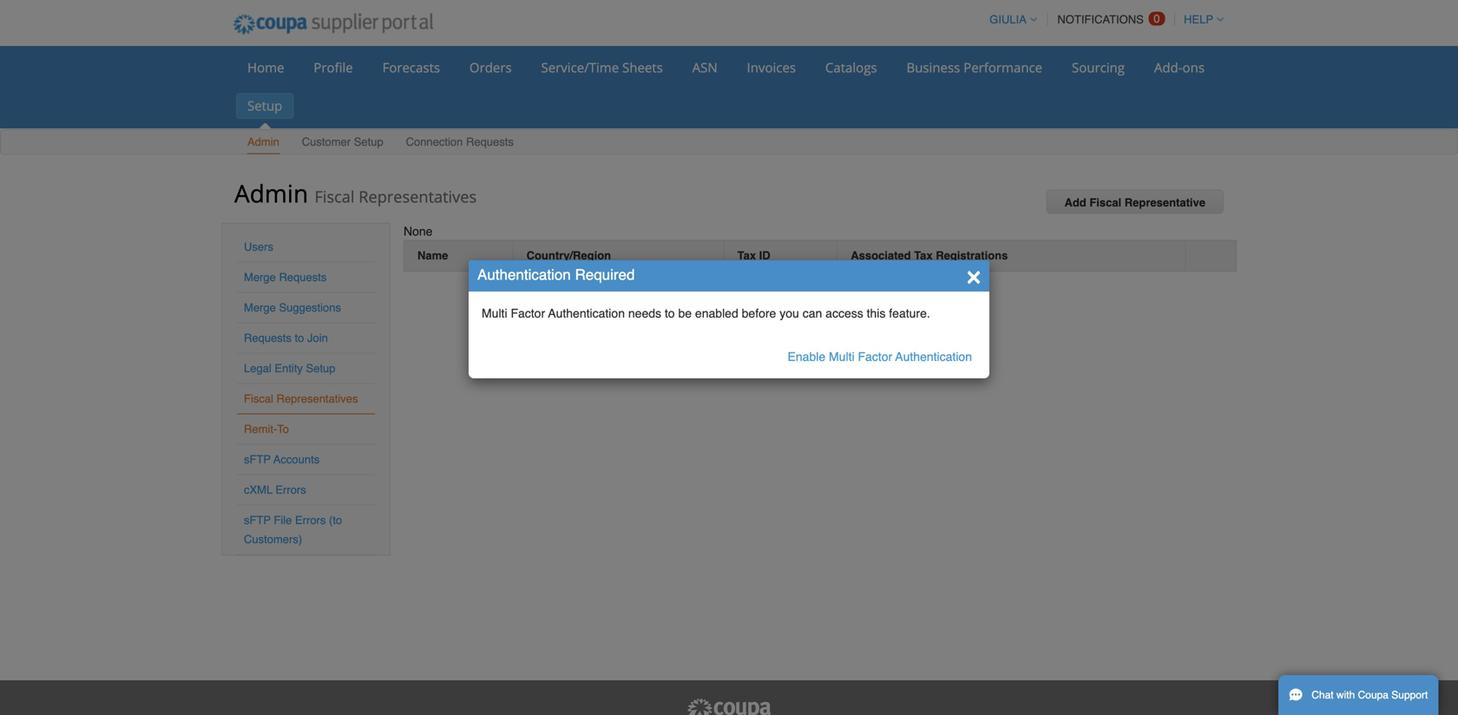 Task type: vqa. For each thing, say whether or not it's contained in the screenshot.
Catalogs link
yes



Task type: locate. For each thing, give the bounding box(es) containing it.
2 horizontal spatial fiscal
[[1090, 196, 1122, 209]]

1 horizontal spatial factor
[[858, 350, 893, 364]]

0 horizontal spatial tax
[[738, 249, 756, 262]]

0 horizontal spatial coupa supplier portal image
[[221, 3, 445, 46]]

2 vertical spatial authentication
[[896, 350, 972, 364]]

1 vertical spatial representatives
[[277, 392, 358, 405]]

2 horizontal spatial setup
[[354, 135, 383, 148]]

2 merge from the top
[[244, 301, 276, 314]]

invoices link
[[736, 55, 807, 81]]

multi right enable
[[829, 350, 855, 364]]

0 vertical spatial sftp
[[244, 453, 271, 466]]

2 sftp from the top
[[244, 514, 271, 527]]

merge requests link
[[244, 271, 327, 284]]

1 vertical spatial setup
[[354, 135, 383, 148]]

setup down join
[[306, 362, 336, 375]]

admin
[[247, 135, 279, 148], [234, 177, 308, 210]]

orders
[[470, 59, 512, 76]]

file
[[274, 514, 292, 527]]

customer setup link
[[301, 132, 384, 154]]

enable multi factor authentication
[[788, 350, 972, 364]]

requests right connection at the top left
[[466, 135, 514, 148]]

admin down the "admin" link
[[234, 177, 308, 210]]

home
[[247, 59, 284, 76]]

2 vertical spatial setup
[[306, 362, 336, 375]]

required
[[575, 267, 635, 283]]

1 merge from the top
[[244, 271, 276, 284]]

setup right customer
[[354, 135, 383, 148]]

enabled
[[695, 306, 739, 320]]

fiscal representatives link
[[244, 392, 358, 405]]

add-ons link
[[1143, 55, 1216, 81]]

1 vertical spatial requests
[[279, 271, 327, 284]]

1 horizontal spatial multi
[[829, 350, 855, 364]]

authentication
[[477, 267, 571, 283], [548, 306, 625, 320], [896, 350, 972, 364]]

can
[[803, 306, 822, 320]]

requests
[[466, 135, 514, 148], [279, 271, 327, 284], [244, 332, 292, 345]]

be
[[678, 306, 692, 320]]

setup up the "admin" link
[[247, 97, 282, 115]]

profile link
[[302, 55, 364, 81]]

representatives up none
[[359, 186, 477, 207]]

admin for admin fiscal representatives
[[234, 177, 308, 210]]

asn
[[692, 59, 718, 76]]

errors inside 'sftp file errors (to customers)'
[[295, 514, 326, 527]]

1 tax from the left
[[738, 249, 756, 262]]

factor down this at right
[[858, 350, 893, 364]]

0 vertical spatial requests
[[466, 135, 514, 148]]

enable multi factor authentication link
[[788, 350, 972, 364]]

tax left id
[[738, 249, 756, 262]]

enable
[[788, 350, 826, 364]]

sftp up cxml on the left
[[244, 453, 271, 466]]

1 vertical spatial sftp
[[244, 514, 271, 527]]

×
[[967, 261, 981, 289]]

admin link
[[247, 132, 280, 154]]

business performance link
[[895, 55, 1054, 81]]

chat with coupa support button
[[1279, 675, 1439, 715]]

associated tax registrations
[[851, 249, 1008, 262]]

1 horizontal spatial tax
[[914, 249, 933, 262]]

join
[[307, 332, 328, 345]]

errors down accounts at left bottom
[[276, 484, 306, 497]]

requests up suggestions
[[279, 271, 327, 284]]

factor
[[511, 306, 545, 320], [858, 350, 893, 364]]

business
[[907, 59, 960, 76]]

0 vertical spatial merge
[[244, 271, 276, 284]]

coupa supplier portal image
[[221, 3, 445, 46], [686, 698, 773, 715]]

0 horizontal spatial multi
[[482, 306, 507, 320]]

authentication down feature.
[[896, 350, 972, 364]]

0 horizontal spatial fiscal
[[244, 392, 273, 405]]

coupa
[[1358, 689, 1389, 701]]

1 horizontal spatial fiscal
[[315, 186, 355, 207]]

merge down merge requests "link" at the left top
[[244, 301, 276, 314]]

chat with coupa support
[[1312, 689, 1428, 701]]

admin down the setup link
[[247, 135, 279, 148]]

1 horizontal spatial coupa supplier portal image
[[686, 698, 773, 715]]

fiscal for add
[[1090, 196, 1122, 209]]

merge down users link
[[244, 271, 276, 284]]

representatives down "legal entity setup" link
[[277, 392, 358, 405]]

2 vertical spatial requests
[[244, 332, 292, 345]]

to
[[665, 306, 675, 320], [295, 332, 304, 345]]

setup
[[247, 97, 282, 115], [354, 135, 383, 148], [306, 362, 336, 375]]

1 vertical spatial factor
[[858, 350, 893, 364]]

customer setup
[[302, 135, 383, 148]]

fiscal inside the admin fiscal representatives
[[315, 186, 355, 207]]

tax
[[738, 249, 756, 262], [914, 249, 933, 262]]

access
[[826, 306, 864, 320]]

authentication down country/region
[[477, 267, 571, 283]]

requests for connection requests
[[466, 135, 514, 148]]

0 vertical spatial to
[[665, 306, 675, 320]]

factor down the authentication required
[[511, 306, 545, 320]]

add fiscal representative link
[[1046, 190, 1224, 214]]

0 horizontal spatial setup
[[247, 97, 282, 115]]

none
[[404, 224, 433, 238]]

1 horizontal spatial representatives
[[359, 186, 477, 207]]

sftp up customers)
[[244, 514, 271, 527]]

entity
[[275, 362, 303, 375]]

sheets
[[622, 59, 663, 76]]

1 horizontal spatial to
[[665, 306, 675, 320]]

fiscal down the 'customer setup' link
[[315, 186, 355, 207]]

ons
[[1183, 59, 1205, 76]]

0 vertical spatial coupa supplier portal image
[[221, 3, 445, 46]]

this
[[867, 306, 886, 320]]

0 vertical spatial representatives
[[359, 186, 477, 207]]

sftp
[[244, 453, 271, 466], [244, 514, 271, 527]]

merge for merge suggestions
[[244, 301, 276, 314]]

fiscal right add
[[1090, 196, 1122, 209]]

0 vertical spatial setup
[[247, 97, 282, 115]]

fiscal inside 'link'
[[1090, 196, 1122, 209]]

1 sftp from the top
[[244, 453, 271, 466]]

1 vertical spatial to
[[295, 332, 304, 345]]

1 vertical spatial errors
[[295, 514, 326, 527]]

authentication down required
[[548, 306, 625, 320]]

representatives inside the admin fiscal representatives
[[359, 186, 477, 207]]

errors
[[276, 484, 306, 497], [295, 514, 326, 527]]

to
[[277, 423, 289, 436]]

0 vertical spatial multi
[[482, 306, 507, 320]]

errors left (to
[[295, 514, 326, 527]]

to left join
[[295, 332, 304, 345]]

0 vertical spatial admin
[[247, 135, 279, 148]]

merge suggestions
[[244, 301, 341, 314]]

tax right associated
[[914, 249, 933, 262]]

0 horizontal spatial factor
[[511, 306, 545, 320]]

invoices
[[747, 59, 796, 76]]

multi down the authentication required
[[482, 306, 507, 320]]

customer
[[302, 135, 351, 148]]

requests up legal
[[244, 332, 292, 345]]

representatives
[[359, 186, 477, 207], [277, 392, 358, 405]]

performance
[[964, 59, 1043, 76]]

admin fiscal representatives
[[234, 177, 477, 210]]

legal entity setup link
[[244, 362, 336, 375]]

legal
[[244, 362, 272, 375]]

to left "be" at the left of page
[[665, 306, 675, 320]]

multi
[[482, 306, 507, 320], [829, 350, 855, 364]]

associated
[[851, 249, 911, 262]]

merge
[[244, 271, 276, 284], [244, 301, 276, 314]]

1 vertical spatial admin
[[234, 177, 308, 210]]

sourcing
[[1072, 59, 1125, 76]]

1 vertical spatial merge
[[244, 301, 276, 314]]

add-
[[1154, 59, 1183, 76]]

sftp inside 'sftp file errors (to customers)'
[[244, 514, 271, 527]]

fiscal down legal
[[244, 392, 273, 405]]

merge suggestions link
[[244, 301, 341, 314]]



Task type: describe. For each thing, give the bounding box(es) containing it.
remit-to
[[244, 423, 289, 436]]

service/time sheets
[[541, 59, 663, 76]]

remit-
[[244, 423, 277, 436]]

fiscal representatives
[[244, 392, 358, 405]]

requests for merge requests
[[279, 271, 327, 284]]

remit-to link
[[244, 423, 289, 436]]

catalogs link
[[814, 55, 889, 81]]

1 vertical spatial coupa supplier portal image
[[686, 698, 773, 715]]

id
[[759, 249, 771, 262]]

before
[[742, 306, 776, 320]]

tax id
[[738, 249, 771, 262]]

1 vertical spatial multi
[[829, 350, 855, 364]]

merge for merge requests
[[244, 271, 276, 284]]

forecasts
[[382, 59, 440, 76]]

add
[[1065, 196, 1087, 209]]

chat
[[1312, 689, 1334, 701]]

sftp accounts
[[244, 453, 320, 466]]

0 vertical spatial factor
[[511, 306, 545, 320]]

sftp for sftp accounts
[[244, 453, 271, 466]]

legal entity setup
[[244, 362, 336, 375]]

sftp accounts link
[[244, 453, 320, 466]]

accounts
[[274, 453, 320, 466]]

cxml errors
[[244, 484, 306, 497]]

multi factor authentication needs to be enabled before you can access this feature.
[[482, 306, 930, 320]]

admin for admin
[[247, 135, 279, 148]]

authentication required
[[477, 267, 635, 283]]

add fiscal representative
[[1065, 196, 1206, 209]]

representative
[[1125, 196, 1206, 209]]

connection requests
[[406, 135, 514, 148]]

add-ons
[[1154, 59, 1205, 76]]

sftp file errors (to customers)
[[244, 514, 342, 546]]

setup link
[[236, 93, 294, 119]]

you
[[780, 306, 799, 320]]

forecasts link
[[371, 55, 451, 81]]

merge requests
[[244, 271, 327, 284]]

requests to join
[[244, 332, 328, 345]]

profile
[[314, 59, 353, 76]]

0 horizontal spatial representatives
[[277, 392, 358, 405]]

sourcing link
[[1061, 55, 1136, 81]]

(to
[[329, 514, 342, 527]]

sftp for sftp file errors (to customers)
[[244, 514, 271, 527]]

asn link
[[681, 55, 729, 81]]

name
[[418, 249, 448, 262]]

cxml
[[244, 484, 273, 497]]

business performance
[[907, 59, 1043, 76]]

registrations
[[936, 249, 1008, 262]]

0 horizontal spatial to
[[295, 332, 304, 345]]

support
[[1392, 689, 1428, 701]]

sftp file errors (to customers) link
[[244, 514, 342, 546]]

service/time sheets link
[[530, 55, 674, 81]]

catalogs
[[826, 59, 877, 76]]

home link
[[236, 55, 296, 81]]

0 vertical spatial authentication
[[477, 267, 571, 283]]

feature.
[[889, 306, 930, 320]]

connection
[[406, 135, 463, 148]]

1 horizontal spatial setup
[[306, 362, 336, 375]]

× button
[[967, 261, 981, 289]]

fiscal for admin
[[315, 186, 355, 207]]

customers)
[[244, 533, 302, 546]]

with
[[1337, 689, 1355, 701]]

country/region
[[527, 249, 611, 262]]

requests to join link
[[244, 332, 328, 345]]

users link
[[244, 240, 273, 253]]

connection requests link
[[405, 132, 515, 154]]

service/time
[[541, 59, 619, 76]]

0 vertical spatial errors
[[276, 484, 306, 497]]

orders link
[[458, 55, 523, 81]]

cxml errors link
[[244, 484, 306, 497]]

1 vertical spatial authentication
[[548, 306, 625, 320]]

users
[[244, 240, 273, 253]]

needs
[[628, 306, 662, 320]]

suggestions
[[279, 301, 341, 314]]

2 tax from the left
[[914, 249, 933, 262]]



